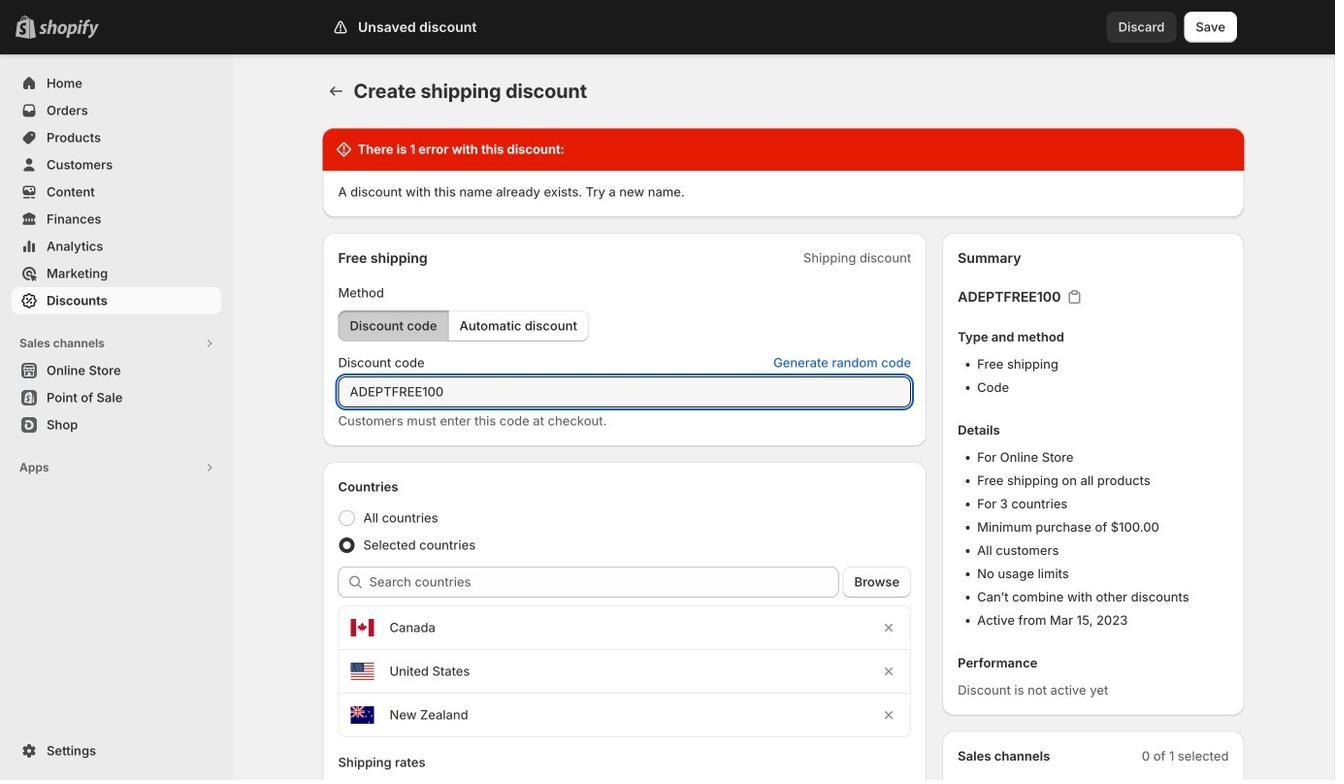 Task type: vqa. For each thing, say whether or not it's contained in the screenshot.
My Store image
no



Task type: describe. For each thing, give the bounding box(es) containing it.
shopify image
[[39, 19, 99, 39]]

Search countries text field
[[369, 567, 839, 598]]



Task type: locate. For each thing, give the bounding box(es) containing it.
None text field
[[338, 376, 911, 407]]



